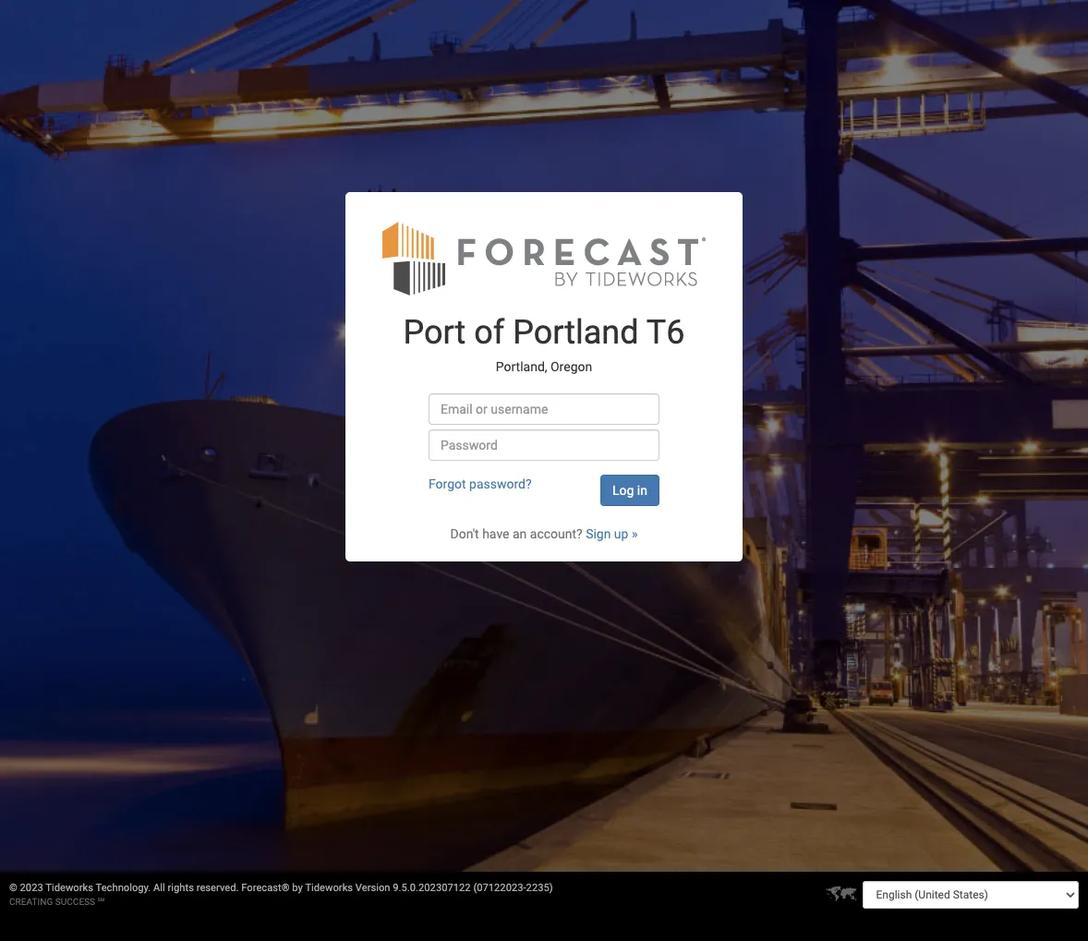 Task type: vqa. For each thing, say whether or not it's contained in the screenshot.
the Please
no



Task type: describe. For each thing, give the bounding box(es) containing it.
an
[[513, 526, 527, 541]]

℠
[[98, 897, 105, 907]]

(07122023-
[[473, 883, 526, 895]]

2 tideworks from the left
[[305, 883, 353, 895]]

don't
[[451, 526, 479, 541]]

log in button
[[601, 475, 660, 506]]

up
[[614, 526, 629, 541]]

don't have an account? sign up »
[[451, 526, 638, 541]]

technology.
[[96, 883, 151, 895]]

2235)
[[526, 883, 553, 895]]

log
[[613, 483, 634, 498]]

portland,
[[496, 360, 548, 374]]

of
[[474, 313, 505, 352]]

account?
[[530, 526, 583, 541]]

sign
[[586, 526, 611, 541]]

Email or username text field
[[429, 393, 660, 425]]

oregon
[[551, 360, 593, 374]]

forgot password? link
[[429, 476, 532, 491]]

in
[[637, 483, 648, 498]]

by
[[292, 883, 303, 895]]

Password password field
[[429, 429, 660, 461]]

reserved.
[[197, 883, 239, 895]]

t6
[[647, 313, 685, 352]]



Task type: locate. For each thing, give the bounding box(es) containing it.
1 tideworks from the left
[[46, 883, 93, 895]]

9.5.0.202307122
[[393, 883, 471, 895]]

©
[[9, 883, 17, 895]]

1 horizontal spatial tideworks
[[305, 883, 353, 895]]

creating
[[9, 897, 53, 907]]

rights
[[168, 883, 194, 895]]

port
[[403, 313, 466, 352]]

0 horizontal spatial tideworks
[[46, 883, 93, 895]]

2023
[[20, 883, 43, 895]]

tideworks right by
[[305, 883, 353, 895]]

© 2023 tideworks technology. all rights reserved. forecast® by tideworks version 9.5.0.202307122 (07122023-2235) creating success ℠
[[9, 883, 553, 907]]

success
[[55, 897, 95, 907]]

version
[[356, 883, 390, 895]]

»
[[632, 526, 638, 541]]

all
[[153, 883, 165, 895]]

have
[[483, 526, 510, 541]]

forecast®
[[241, 883, 290, 895]]

forecast® by tideworks image
[[383, 220, 706, 296]]

forgot
[[429, 476, 466, 491]]

port of portland t6 portland, oregon
[[403, 313, 685, 374]]

sign up » link
[[586, 526, 638, 541]]

forgot password? log in
[[429, 476, 648, 498]]

portland
[[513, 313, 639, 352]]

tideworks up "success"
[[46, 883, 93, 895]]

tideworks
[[46, 883, 93, 895], [305, 883, 353, 895]]

password?
[[469, 476, 532, 491]]



